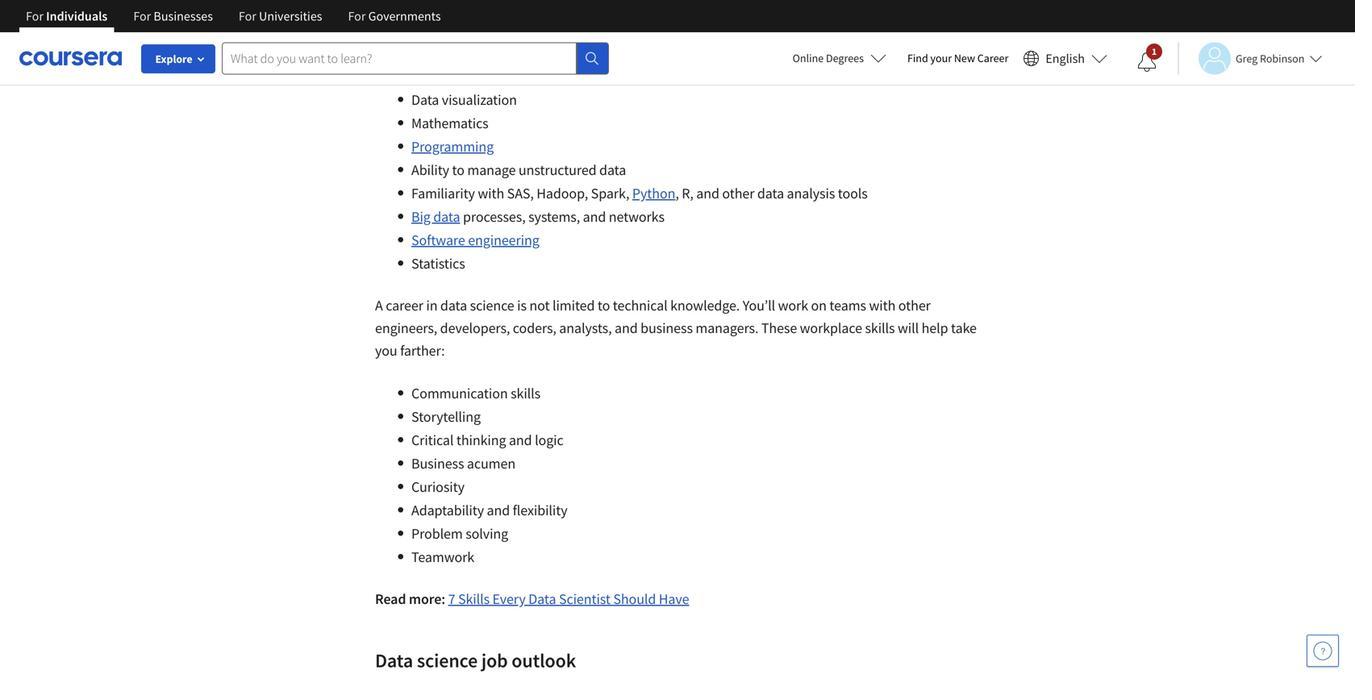 Task type: describe. For each thing, give the bounding box(es) containing it.
every
[[493, 590, 526, 608]]

you
[[375, 342, 398, 360]]

deep learning link
[[412, 67, 495, 86]]

show notifications image
[[1138, 52, 1157, 72]]

,
[[676, 184, 679, 203]]

find your new career link
[[900, 48, 1017, 69]]

critical
[[412, 431, 454, 450]]

and down the 'spark,'
[[583, 208, 606, 226]]

individuals
[[46, 8, 108, 24]]

these
[[762, 319, 797, 337]]

online
[[793, 51, 824, 65]]

have
[[659, 590, 690, 608]]

teams
[[830, 297, 867, 315]]

help
[[922, 319, 949, 337]]

1 vertical spatial science
[[417, 649, 478, 673]]

coders,
[[513, 319, 557, 337]]

1
[[1152, 45, 1157, 58]]

storytelling
[[412, 408, 481, 426]]

with inside deep learning data visualization mathematics programming ability to manage unstructured data familiarity with sas, hadoop, spark, python , r, and other data analysis tools big data processes, systems, and networks software engineering statistics
[[478, 184, 505, 203]]

developers,
[[440, 319, 510, 337]]

and up solving
[[487, 502, 510, 520]]

unstructured
[[519, 161, 597, 179]]

greg robinson
[[1236, 51, 1305, 66]]

limited
[[553, 297, 595, 315]]

1 horizontal spatial with
[[604, 21, 630, 39]]

online degrees
[[793, 51, 864, 65]]

outlook
[[512, 649, 576, 673]]

in
[[426, 297, 438, 315]]

find
[[908, 51, 929, 65]]

businesses
[[154, 8, 213, 24]]

solving
[[466, 525, 509, 543]]

sas,
[[507, 184, 534, 203]]

for for universities
[[239, 8, 256, 24]]

new
[[955, 51, 976, 65]]

for individuals
[[26, 8, 108, 24]]

curiosity
[[412, 478, 465, 496]]

skills
[[458, 590, 490, 608]]

explore
[[155, 52, 192, 66]]

communication
[[412, 385, 508, 403]]

What do you want to learn? text field
[[222, 42, 577, 75]]

degrees
[[826, 51, 864, 65]]

software
[[412, 231, 465, 249]]

deep for deep knowledge and familiarity with statistical analysis
[[412, 21, 443, 39]]

for businesses
[[133, 8, 213, 24]]

for universities
[[239, 8, 322, 24]]

you'll
[[743, 297, 776, 315]]

should
[[614, 590, 656, 608]]

logic
[[535, 431, 564, 450]]

technical
[[613, 297, 668, 315]]

1 button
[[1125, 43, 1170, 82]]

python link
[[633, 184, 676, 203]]

systems,
[[529, 208, 580, 226]]

business
[[641, 319, 693, 337]]

statistical
[[633, 21, 690, 39]]

is
[[517, 297, 527, 315]]

data inside deep learning data visualization mathematics programming ability to manage unstructured data familiarity with sas, hadoop, spark, python , r, and other data analysis tools big data processes, systems, and networks software engineering statistics
[[412, 91, 439, 109]]

for for businesses
[[133, 8, 151, 24]]

find your new career
[[908, 51, 1009, 65]]

2 vertical spatial data
[[375, 649, 413, 673]]

big data link
[[412, 208, 460, 226]]

problem
[[412, 525, 463, 543]]

other inside a career in data science is not limited to technical knowledge. you'll work on teams with other engineers, developers, coders, analysts, and business managers. these workplace skills will help take you farther:
[[899, 297, 931, 315]]

and inside a career in data science is not limited to technical knowledge. you'll work on teams with other engineers, developers, coders, analysts, and business managers. these workplace skills will help take you farther:
[[615, 319, 638, 337]]

r,
[[682, 184, 694, 203]]

thinking
[[457, 431, 506, 450]]

online degrees button
[[780, 40, 900, 76]]

universities
[[259, 8, 322, 24]]

workplace
[[800, 319, 863, 337]]

greg robinson button
[[1178, 42, 1323, 75]]

knowledge.
[[671, 297, 740, 315]]

networks
[[609, 208, 665, 226]]

coursera image
[[19, 45, 122, 71]]

processes,
[[463, 208, 526, 226]]

on
[[811, 297, 827, 315]]

farther:
[[400, 342, 445, 360]]

managers.
[[696, 319, 759, 337]]

and left familiarity
[[514, 21, 537, 39]]

7 skills every data scientist should have link
[[448, 590, 690, 608]]

tools
[[838, 184, 868, 203]]

familiarity
[[412, 184, 475, 203]]



Task type: vqa. For each thing, say whether or not it's contained in the screenshot.
Prepare
no



Task type: locate. For each thing, give the bounding box(es) containing it.
spark,
[[591, 184, 630, 203]]

to
[[452, 161, 465, 179], [598, 297, 610, 315]]

0 horizontal spatial with
[[478, 184, 505, 203]]

for governments
[[348, 8, 441, 24]]

and left logic
[[509, 431, 532, 450]]

engineers,
[[375, 319, 438, 337]]

deep left 'learning'
[[412, 67, 443, 86]]

mathematics
[[412, 114, 489, 132]]

0 horizontal spatial skills
[[511, 385, 541, 403]]

1 deep from the top
[[412, 21, 443, 39]]

take
[[951, 319, 977, 337]]

job
[[482, 649, 508, 673]]

data up mathematics
[[412, 91, 439, 109]]

to up analysts,
[[598, 297, 610, 315]]

deep for deep learning data visualization mathematics programming ability to manage unstructured data familiarity with sas, hadoop, spark, python , r, and other data analysis tools big data processes, systems, and networks software engineering statistics
[[412, 67, 443, 86]]

deep inside deep learning data visualization mathematics programming ability to manage unstructured data familiarity with sas, hadoop, spark, python , r, and other data analysis tools big data processes, systems, and networks software engineering statistics
[[412, 67, 443, 86]]

data science job outlook
[[375, 649, 576, 673]]

for for individuals
[[26, 8, 44, 24]]

career
[[386, 297, 424, 315]]

2 deep from the top
[[412, 67, 443, 86]]

visualization
[[442, 91, 517, 109]]

1 horizontal spatial other
[[899, 297, 931, 315]]

deep up what do you want to learn? text field
[[412, 21, 443, 39]]

and right r,
[[697, 184, 720, 203]]

3 for from the left
[[239, 8, 256, 24]]

for
[[26, 8, 44, 24], [133, 8, 151, 24], [239, 8, 256, 24], [348, 8, 366, 24]]

science left job
[[417, 649, 478, 673]]

data right every at the left
[[529, 590, 556, 608]]

other
[[723, 184, 755, 203], [899, 297, 931, 315]]

1 vertical spatial analysis
[[787, 184, 835, 203]]

data down read on the bottom left
[[375, 649, 413, 673]]

flexibility
[[513, 502, 568, 520]]

programming link
[[412, 138, 494, 156]]

to inside deep learning data visualization mathematics programming ability to manage unstructured data familiarity with sas, hadoop, spark, python , r, and other data analysis tools big data processes, systems, and networks software engineering statistics
[[452, 161, 465, 179]]

data inside a career in data science is not limited to technical knowledge. you'll work on teams with other engineers, developers, coders, analysts, and business managers. these workplace skills will help take you farther:
[[441, 297, 467, 315]]

acumen
[[467, 455, 516, 473]]

for for governments
[[348, 8, 366, 24]]

0 vertical spatial with
[[604, 21, 630, 39]]

help center image
[[1314, 642, 1333, 661]]

knowledge
[[445, 21, 511, 39]]

career
[[978, 51, 1009, 65]]

1 vertical spatial skills
[[511, 385, 541, 403]]

analysis
[[693, 21, 741, 39], [787, 184, 835, 203]]

0 vertical spatial to
[[452, 161, 465, 179]]

science inside a career in data science is not limited to technical knowledge. you'll work on teams with other engineers, developers, coders, analysts, and business managers. these workplace skills will help take you farther:
[[470, 297, 515, 315]]

work
[[778, 297, 809, 315]]

scientist
[[559, 590, 611, 608]]

other up will
[[899, 297, 931, 315]]

2 horizontal spatial with
[[870, 297, 896, 315]]

big
[[412, 208, 431, 226]]

adaptability
[[412, 502, 484, 520]]

for left businesses
[[133, 8, 151, 24]]

for left individuals
[[26, 8, 44, 24]]

english
[[1046, 50, 1085, 67]]

analysis right the 'statistical'
[[693, 21, 741, 39]]

0 horizontal spatial to
[[452, 161, 465, 179]]

2 vertical spatial with
[[870, 297, 896, 315]]

0 horizontal spatial other
[[723, 184, 755, 203]]

skills
[[865, 319, 895, 337], [511, 385, 541, 403]]

more:
[[409, 590, 446, 608]]

learning
[[445, 67, 495, 86]]

a
[[375, 297, 383, 315]]

business
[[412, 455, 464, 473]]

to down programming
[[452, 161, 465, 179]]

read more: 7 skills every data scientist should have
[[375, 590, 690, 608]]

analysts,
[[560, 319, 612, 337]]

with inside a career in data science is not limited to technical knowledge. you'll work on teams with other engineers, developers, coders, analysts, and business managers. these workplace skills will help take you farther:
[[870, 297, 896, 315]]

1 vertical spatial deep
[[412, 67, 443, 86]]

skills left will
[[865, 319, 895, 337]]

0 vertical spatial other
[[723, 184, 755, 203]]

for left universities
[[239, 8, 256, 24]]

1 horizontal spatial skills
[[865, 319, 895, 337]]

for left governments at the top of page
[[348, 8, 366, 24]]

analysis inside deep learning data visualization mathematics programming ability to manage unstructured data familiarity with sas, hadoop, spark, python , r, and other data analysis tools big data processes, systems, and networks software engineering statistics
[[787, 184, 835, 203]]

skills up logic
[[511, 385, 541, 403]]

will
[[898, 319, 919, 337]]

with
[[604, 21, 630, 39], [478, 184, 505, 203], [870, 297, 896, 315]]

skills inside communication skills storytelling critical thinking and logic business acumen curiosity adaptability and flexibility problem solving teamwork
[[511, 385, 541, 403]]

0 vertical spatial science
[[470, 297, 515, 315]]

0 vertical spatial deep
[[412, 21, 443, 39]]

other right r,
[[723, 184, 755, 203]]

data
[[600, 161, 626, 179], [758, 184, 784, 203], [434, 208, 460, 226], [441, 297, 467, 315]]

with down manage
[[478, 184, 505, 203]]

0 vertical spatial analysis
[[693, 21, 741, 39]]

other inside deep learning data visualization mathematics programming ability to manage unstructured data familiarity with sas, hadoop, spark, python , r, and other data analysis tools big data processes, systems, and networks software engineering statistics
[[723, 184, 755, 203]]

1 vertical spatial to
[[598, 297, 610, 315]]

2 for from the left
[[133, 8, 151, 24]]

1 horizontal spatial analysis
[[787, 184, 835, 203]]

explore button
[[141, 44, 215, 73]]

to inside a career in data science is not limited to technical knowledge. you'll work on teams with other engineers, developers, coders, analysts, and business managers. these workplace skills will help take you farther:
[[598, 297, 610, 315]]

0 horizontal spatial analysis
[[693, 21, 741, 39]]

1 horizontal spatial to
[[598, 297, 610, 315]]

communication skills storytelling critical thinking and logic business acumen curiosity adaptability and flexibility problem solving teamwork
[[412, 385, 568, 567]]

analysis left tools
[[787, 184, 835, 203]]

manage
[[468, 161, 516, 179]]

0 vertical spatial data
[[412, 91, 439, 109]]

greg
[[1236, 51, 1258, 66]]

deep knowledge and familiarity with statistical analysis
[[412, 21, 741, 39]]

read
[[375, 590, 406, 608]]

statistics
[[412, 255, 465, 273]]

with right 'teams'
[[870, 297, 896, 315]]

1 vertical spatial data
[[529, 590, 556, 608]]

engineering
[[468, 231, 540, 249]]

not
[[530, 297, 550, 315]]

science
[[470, 297, 515, 315], [417, 649, 478, 673]]

deep
[[412, 21, 443, 39], [412, 67, 443, 86]]

None search field
[[222, 42, 609, 75]]

governments
[[368, 8, 441, 24]]

7
[[448, 590, 456, 608]]

programming
[[412, 138, 494, 156]]

familiarity
[[540, 21, 601, 39]]

science up developers,
[[470, 297, 515, 315]]

1 vertical spatial with
[[478, 184, 505, 203]]

python
[[633, 184, 676, 203]]

ability
[[412, 161, 450, 179]]

skills inside a career in data science is not limited to technical knowledge. you'll work on teams with other engineers, developers, coders, analysts, and business managers. these workplace skills will help take you farther:
[[865, 319, 895, 337]]

with left the 'statistical'
[[604, 21, 630, 39]]

1 for from the left
[[26, 8, 44, 24]]

and down technical on the left top of the page
[[615, 319, 638, 337]]

0 vertical spatial skills
[[865, 319, 895, 337]]

data
[[412, 91, 439, 109], [529, 590, 556, 608], [375, 649, 413, 673]]

deep learning data visualization mathematics programming ability to manage unstructured data familiarity with sas, hadoop, spark, python , r, and other data analysis tools big data processes, systems, and networks software engineering statistics
[[412, 67, 868, 273]]

robinson
[[1261, 51, 1305, 66]]

1 vertical spatial other
[[899, 297, 931, 315]]

4 for from the left
[[348, 8, 366, 24]]

hadoop,
[[537, 184, 588, 203]]

banner navigation
[[13, 0, 454, 32]]

english button
[[1017, 32, 1115, 85]]

your
[[931, 51, 952, 65]]

software engineering link
[[412, 231, 540, 249]]

a career in data science is not limited to technical knowledge. you'll work on teams with other engineers, developers, coders, analysts, and business managers. these workplace skills will help take you farther:
[[375, 297, 977, 360]]



